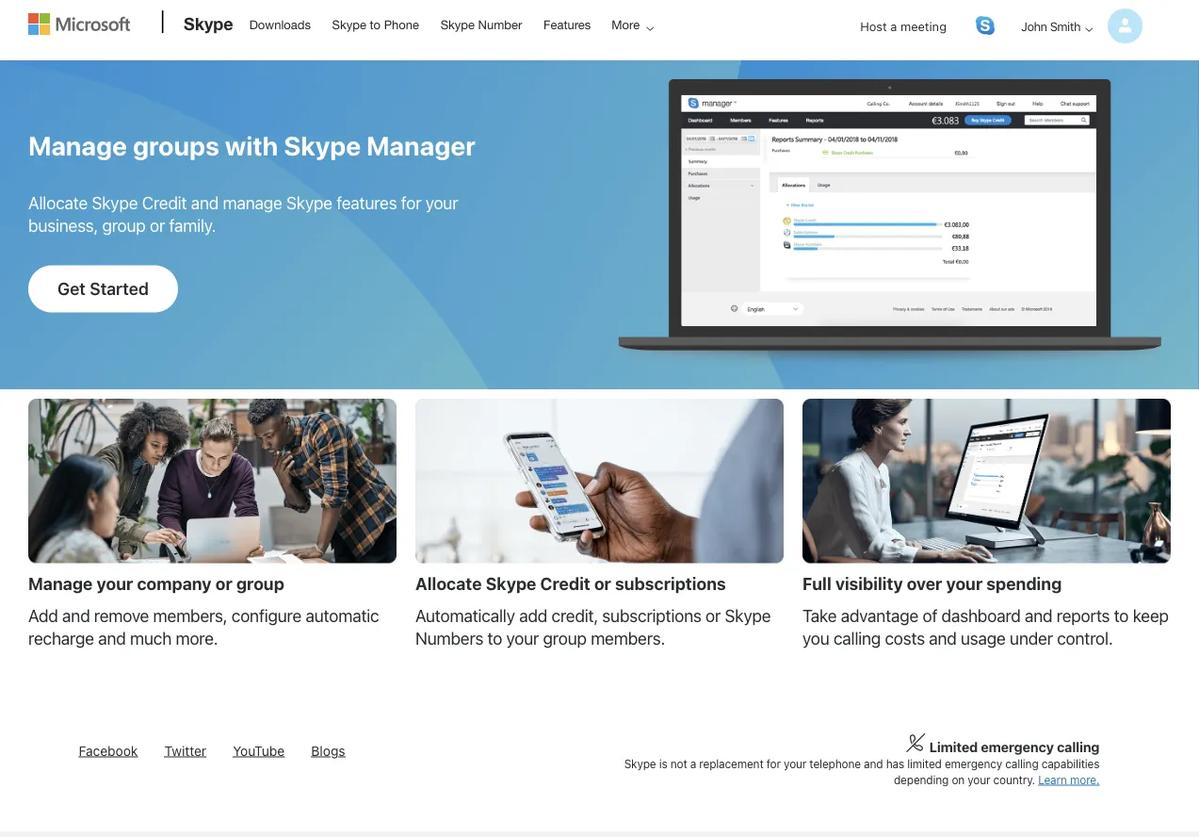 Task type: vqa. For each thing, say whether or not it's contained in the screenshot.
Manage
yes



Task type: locate. For each thing, give the bounding box(es) containing it.
0 vertical spatial calling
[[834, 628, 881, 649]]

automatic
[[306, 606, 379, 626]]

skype right manage
[[287, 193, 333, 213]]

2 horizontal spatial group
[[543, 628, 587, 649]]

1 horizontal spatial a
[[891, 19, 898, 33]]

group down the credit, on the bottom
[[543, 628, 587, 649]]

1 horizontal spatial allocate
[[416, 574, 482, 594]]

features
[[337, 193, 397, 213]]

manage
[[28, 130, 127, 161], [28, 574, 93, 594]]

for
[[401, 193, 422, 213], [767, 757, 781, 770]]

1 horizontal spatial for
[[767, 757, 781, 770]]

depending
[[895, 773, 949, 786]]

1 vertical spatial calling
[[1058, 739, 1100, 755]]

full
[[803, 574, 832, 594]]

emergency up on
[[945, 757, 1003, 770]]

visibility
[[836, 574, 904, 594]]

with
[[225, 130, 278, 161]]

your left telephone at bottom
[[784, 757, 807, 770]]

skype inside 'link'
[[332, 17, 367, 32]]

credit up family. on the left top
[[142, 193, 187, 213]]

0 vertical spatial to
[[370, 17, 381, 32]]

your up dashboard
[[947, 574, 983, 594]]

calling up capabilities at right
[[1058, 739, 1100, 755]]

calling down advantage
[[834, 628, 881, 649]]

allocate up automatically in the left of the page
[[416, 574, 482, 594]]

2 vertical spatial group
[[543, 628, 587, 649]]

members.
[[591, 628, 666, 649]]

started
[[90, 279, 149, 299]]

and inside limited emergency calling skype is not a replacement for your telephone and has limited emergency calling capabilities depending on your country.
[[864, 757, 884, 770]]

0 vertical spatial allocate
[[28, 193, 88, 213]]

you
[[803, 628, 830, 649]]

host
[[861, 19, 888, 33]]

credit
[[142, 193, 187, 213], [541, 574, 591, 594]]

a
[[891, 19, 898, 33], [691, 757, 697, 770]]

0 horizontal spatial group
[[102, 215, 146, 236]]

0 vertical spatial a
[[891, 19, 898, 33]]

and up recharge
[[62, 606, 90, 626]]

skype to phone
[[332, 17, 419, 32]]

for right the replacement
[[767, 757, 781, 770]]

group of people image
[[28, 399, 397, 563]]

1 vertical spatial for
[[767, 757, 781, 770]]

learn
[[1039, 773, 1068, 786]]

manage up add in the bottom left of the page
[[28, 574, 93, 594]]

usage
[[962, 628, 1006, 649]]

is
[[660, 757, 668, 770]]

skype left take
[[725, 606, 771, 626]]

credit inside allocate skype credit and manage skype features for your business, group or family.
[[142, 193, 187, 213]]

youtube
[[233, 743, 285, 758]]

or
[[150, 215, 165, 236], [216, 574, 233, 594], [595, 574, 612, 594], [706, 606, 721, 626]]

1 horizontal spatial to
[[488, 628, 503, 649]]

add and remove members, configure automatic recharge and much more.
[[28, 606, 379, 649]]

manage up business,
[[28, 130, 127, 161]]

0 vertical spatial group
[[102, 215, 146, 236]]

0 horizontal spatial a
[[691, 757, 697, 770]]

to left "keep"
[[1115, 606, 1130, 626]]

credit,
[[552, 606, 599, 626]]

emergency
[[982, 739, 1055, 755], [945, 757, 1003, 770]]

0 horizontal spatial more.
[[176, 628, 218, 649]]

replacement
[[700, 757, 764, 770]]

0 horizontal spatial allocate
[[28, 193, 88, 213]]

phone
[[384, 17, 419, 32]]

0 vertical spatial more.
[[176, 628, 218, 649]]

1 vertical spatial manage
[[28, 574, 93, 594]]

allocate skype credit and manage skype features for your business, group or family.
[[28, 193, 458, 236]]

spending
[[987, 574, 1063, 594]]

and
[[191, 193, 219, 213], [62, 606, 90, 626], [1026, 606, 1053, 626], [98, 628, 126, 649], [930, 628, 957, 649], [864, 757, 884, 770]]

group inside automatically add credit, subscriptions or skype numbers to your group members.
[[543, 628, 587, 649]]

subscriptions
[[616, 574, 726, 594], [603, 606, 702, 626]]

capabilities
[[1042, 757, 1100, 770]]

manage groups with skype manager main content
[[0, 60, 1200, 688]]

1 vertical spatial more.
[[1071, 773, 1100, 786]]

calling
[[834, 628, 881, 649], [1058, 739, 1100, 755], [1006, 757, 1039, 770]]

0 horizontal spatial to
[[370, 17, 381, 32]]

your right on
[[968, 773, 991, 786]]

features
[[544, 17, 591, 32]]

arrow down image
[[1078, 18, 1101, 41]]

and down of on the right bottom of the page
[[930, 628, 957, 649]]

0 vertical spatial emergency
[[982, 739, 1055, 755]]

allocate inside allocate skype credit and manage skype features for your business, group or family.
[[28, 193, 88, 213]]

menu bar
[[6, 2, 1167, 99]]

more button
[[600, 1, 669, 48]]

skype up business,
[[92, 193, 138, 213]]

1 vertical spatial allocate
[[416, 574, 482, 594]]

full visibility over your spending
[[803, 574, 1063, 594]]

2 vertical spatial to
[[488, 628, 503, 649]]

a right host at the top of the page
[[891, 19, 898, 33]]

number
[[478, 17, 523, 32]]

skype left is
[[625, 757, 657, 770]]

0 horizontal spatial calling
[[834, 628, 881, 649]]

allocate up business,
[[28, 193, 88, 213]]

credit up the credit, on the bottom
[[541, 574, 591, 594]]

1 horizontal spatial more.
[[1071, 773, 1100, 786]]

a right not
[[691, 757, 697, 770]]

john smith link
[[1007, 2, 1143, 50]]

emergency up country.
[[982, 739, 1055, 755]]

1 vertical spatial a
[[691, 757, 697, 770]]

more. down members,
[[176, 628, 218, 649]]

skype left phone
[[332, 17, 367, 32]]

host a meeting link
[[846, 2, 962, 50]]

1 vertical spatial credit
[[541, 574, 591, 594]]

calling up country.
[[1006, 757, 1039, 770]]

has
[[887, 757, 905, 770]]

more. down capabilities at right
[[1071, 773, 1100, 786]]

skype
[[184, 13, 233, 33], [332, 17, 367, 32], [441, 17, 475, 32], [92, 193, 138, 213], [287, 193, 333, 213], [486, 574, 537, 594], [725, 606, 771, 626], [625, 757, 657, 770]]

your down add
[[507, 628, 539, 649]]

smith
[[1051, 19, 1081, 33]]

for right features
[[401, 193, 422, 213]]

group
[[102, 215, 146, 236], [236, 574, 284, 594], [543, 628, 587, 649]]

skype to phone link
[[324, 1, 428, 46]]

credit for or
[[541, 574, 591, 594]]

2 horizontal spatial calling
[[1058, 739, 1100, 755]]

0 vertical spatial manage
[[28, 130, 127, 161]]

limited emergency calling skype is not a replacement for your telephone and has limited emergency calling capabilities depending on your country.
[[625, 739, 1100, 786]]

and up under
[[1026, 606, 1053, 626]]

to down automatically in the left of the page
[[488, 628, 503, 649]]

skype number link
[[432, 1, 531, 46]]

allocate
[[28, 193, 88, 213], [416, 574, 482, 594]]

take
[[803, 606, 837, 626]]

groups
[[133, 130, 219, 161]]

twitter link
[[164, 743, 207, 758]]

and up family. on the left top
[[191, 193, 219, 213]]

learn more. link
[[1039, 773, 1100, 786]]

skype up add
[[486, 574, 537, 594]]

2 manage from the top
[[28, 574, 93, 594]]

your
[[426, 193, 458, 213], [97, 574, 133, 594], [947, 574, 983, 594], [507, 628, 539, 649], [784, 757, 807, 770], [968, 773, 991, 786]]

0 vertical spatial for
[[401, 193, 422, 213]]

1 vertical spatial to
[[1115, 606, 1130, 626]]

1 vertical spatial subscriptions
[[603, 606, 702, 626]]

downloads link
[[241, 1, 319, 46]]

2 horizontal spatial to
[[1115, 606, 1130, 626]]

1 manage from the top
[[28, 130, 127, 161]]

2 vertical spatial calling
[[1006, 757, 1039, 770]]

group up configure
[[236, 574, 284, 594]]

to left phone
[[370, 17, 381, 32]]

to inside automatically add credit, subscriptions or skype numbers to your group members.
[[488, 628, 503, 649]]

country.
[[994, 773, 1036, 786]]

limited
[[930, 739, 979, 755]]

and left has
[[864, 757, 884, 770]]

business,
[[28, 215, 98, 236]]

0 horizontal spatial for
[[401, 193, 422, 213]]

more.
[[176, 628, 218, 649], [1071, 773, 1100, 786]]

1 horizontal spatial group
[[236, 574, 284, 594]]

your up remove
[[97, 574, 133, 594]]

0 vertical spatial credit
[[142, 193, 187, 213]]

remove
[[94, 606, 149, 626]]

allocate for allocate skype credit and manage skype features for your business, group or family.
[[28, 193, 88, 213]]

group inside allocate skype credit and manage skype features for your business, group or family.
[[102, 215, 146, 236]]

under
[[1011, 628, 1054, 649]]

your right features
[[426, 193, 458, 213]]

group right business,
[[102, 215, 146, 236]]

0 horizontal spatial credit
[[142, 193, 187, 213]]

of
[[923, 606, 938, 626]]

skype manager on phone image
[[416, 399, 784, 563]]

john smith
[[1022, 19, 1081, 33]]

1 horizontal spatial credit
[[541, 574, 591, 594]]



Task type: describe. For each thing, give the bounding box(es) containing it.
on
[[952, 773, 965, 786]]

get started
[[58, 279, 149, 299]]

facebook
[[79, 743, 138, 758]]

skype left number
[[441, 17, 475, 32]]

learn more.
[[1039, 773, 1100, 786]]

your inside automatically add credit, subscriptions or skype numbers to your group members.
[[507, 628, 539, 649]]

manage groups with skype manager
[[28, 130, 476, 161]]

blogs
[[311, 743, 346, 758]]

0 vertical spatial subscriptions
[[616, 574, 726, 594]]

to inside 'link'
[[370, 17, 381, 32]]

facebook link
[[79, 743, 138, 758]]

skype link
[[174, 1, 239, 52]]

john
[[1022, 19, 1048, 33]]

family.
[[169, 215, 216, 236]]

control.
[[1058, 628, 1114, 649]]

downloads
[[250, 17, 311, 32]]

add
[[520, 606, 548, 626]]

not
[[671, 757, 688, 770]]

company
[[137, 574, 212, 594]]

calling inside 'take advantage of dashboard and reports to keep you calling costs and usage under control.'
[[834, 628, 881, 649]]

youtube link
[[233, 743, 285, 758]]

and down remove
[[98, 628, 126, 649]]

recharge
[[28, 628, 94, 649]]

skype manager on desktop image
[[803, 399, 1172, 563]]

skype inside automatically add credit, subscriptions or skype numbers to your group members.
[[725, 606, 771, 626]]

costs
[[886, 628, 926, 649]]

automatically add credit, subscriptions or skype numbers to your group members.
[[416, 606, 771, 649]]

avatar image
[[1109, 8, 1143, 43]]

reports
[[1057, 606, 1111, 626]]

over
[[908, 574, 943, 594]]

telephone
[[810, 757, 862, 770]]

skype number
[[441, 17, 523, 32]]

and inside allocate skype credit and manage skype features for your business, group or family.
[[191, 193, 219, 213]]

members,
[[153, 606, 228, 626]]

1 vertical spatial emergency
[[945, 757, 1003, 770]]

host a meeting
[[861, 19, 947, 33]]

menu bar containing host a meeting
[[6, 2, 1167, 99]]

automatically
[[416, 606, 515, 626]]

more
[[612, 17, 640, 32]]

features link
[[535, 1, 600, 46]]

microsoft image
[[28, 13, 130, 35]]

manage
[[223, 193, 282, 213]]

for inside allocate skype credit and manage skype features for your business, group or family.
[[401, 193, 422, 213]]

meeting
[[901, 19, 947, 33]]

get started link
[[28, 265, 178, 313]]

keep
[[1134, 606, 1170, 626]]

your inside allocate skype credit and manage skype features for your business, group or family.
[[426, 193, 458, 213]]

numbers
[[416, 628, 484, 649]]

1 horizontal spatial calling
[[1006, 757, 1039, 770]]

allocate for allocate skype credit or subscriptions
[[416, 574, 482, 594]]

1 vertical spatial group
[[236, 574, 284, 594]]

manage your company or group
[[28, 574, 284, 594]]

for inside limited emergency calling skype is not a replacement for your telephone and has limited emergency calling capabilities depending on your country.
[[767, 757, 781, 770]]

or inside allocate skype credit and manage skype features for your business, group or family.
[[150, 215, 165, 236]]

add
[[28, 606, 58, 626]]

get
[[58, 279, 86, 299]]

take advantage of dashboard and reports to keep you calling costs and usage under control.
[[803, 606, 1170, 649]]

skype left downloads link
[[184, 13, 233, 33]]

a inside limited emergency calling skype is not a replacement for your telephone and has limited emergency calling capabilities depending on your country.
[[691, 757, 697, 770]]

 link
[[977, 16, 995, 35]]

manage for manage your company or group
[[28, 574, 93, 594]]

or inside automatically add credit, subscriptions or skype numbers to your group members.
[[706, 606, 721, 626]]

dashboard
[[942, 606, 1021, 626]]

credit for and
[[142, 193, 187, 213]]

skype inside limited emergency calling skype is not a replacement for your telephone and has limited emergency calling capabilities depending on your country.
[[625, 757, 657, 770]]

subscriptions inside automatically add credit, subscriptions or skype numbers to your group members.
[[603, 606, 702, 626]]

more. inside "add and remove members, configure automatic recharge and much more."
[[176, 628, 218, 649]]

twitter
[[164, 743, 207, 758]]

configure
[[232, 606, 302, 626]]

footer resource links element
[[0, 832, 1200, 837]]

a inside host a meeting link
[[891, 19, 898, 33]]

limited
[[908, 757, 942, 770]]

manage for manage groups with skype manager
[[28, 130, 127, 161]]

skype manager image
[[609, 79, 1172, 371]]

advantage
[[841, 606, 919, 626]]

blogs link
[[311, 743, 346, 758]]

to inside 'take advantage of dashboard and reports to keep you calling costs and usage under control.'
[[1115, 606, 1130, 626]]

skype manager
[[284, 130, 476, 161]]

allocate skype credit or subscriptions
[[416, 574, 726, 594]]

much
[[130, 628, 172, 649]]



